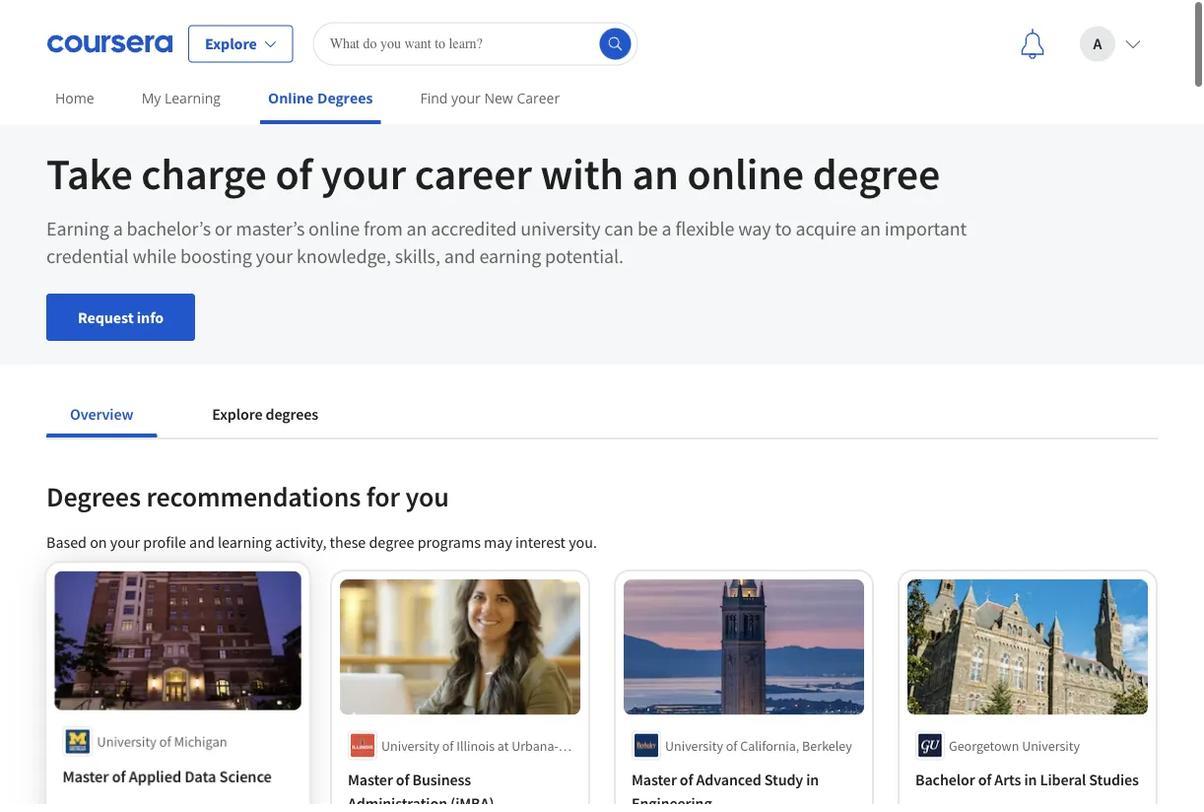 Task type: vqa. For each thing, say whether or not it's contained in the screenshot.
university
yes



Task type: locate. For each thing, give the bounding box(es) containing it.
university
[[97, 722, 156, 740], [381, 725, 439, 742], [665, 725, 723, 742], [1022, 725, 1080, 742]]

1 horizontal spatial degrees
[[317, 77, 373, 96]]

find your new career
[[420, 77, 560, 96]]

potential.
[[545, 232, 624, 257]]

1 horizontal spatial and
[[444, 232, 475, 257]]

in right arts
[[1024, 758, 1037, 778]]

master up engineering
[[632, 758, 677, 778]]

university of michigan
[[97, 722, 226, 740]]

and
[[444, 232, 475, 257], [189, 520, 215, 540]]

2 horizontal spatial an
[[860, 204, 881, 229]]

0 vertical spatial degree
[[813, 134, 940, 189]]

degree up important
[[813, 134, 940, 189]]

university up applied
[[97, 722, 156, 740]]

0 vertical spatial degrees
[[317, 77, 373, 96]]

and right profile
[[189, 520, 215, 540]]

home link
[[47, 64, 102, 108]]

can
[[604, 204, 634, 229]]

2 horizontal spatial master
[[632, 758, 677, 778]]

of inside university of illinois at urbana- champaign
[[442, 725, 454, 742]]

from
[[364, 204, 403, 229]]

explore for explore
[[205, 22, 257, 42]]

of for university of california, berkeley
[[726, 725, 738, 742]]

1 horizontal spatial an
[[632, 134, 679, 189]]

degrees
[[317, 77, 373, 96], [46, 468, 141, 502]]

and inside earning a bachelor's or master's online from an accredited university can be a flexible way to acquire an important credential while boosting your knowledge, skills, and earning potential.
[[444, 232, 475, 257]]

data
[[184, 756, 215, 776]]

tab list
[[46, 378, 374, 426]]

master left applied
[[63, 756, 109, 776]]

a right be
[[662, 204, 672, 229]]

earning
[[479, 232, 541, 257]]

online
[[687, 134, 804, 189], [309, 204, 360, 229]]

your down "master's"
[[256, 232, 293, 257]]

0 horizontal spatial online
[[309, 204, 360, 229]]

and down accredited
[[444, 232, 475, 257]]

of left illinois
[[442, 725, 454, 742]]

in
[[806, 758, 819, 778], [1024, 758, 1037, 778]]

degree right these
[[369, 520, 414, 540]]

with
[[540, 134, 624, 189]]

master inside the master of advanced study in engineering
[[632, 758, 677, 778]]

0 vertical spatial online
[[687, 134, 804, 189]]

recommendations
[[146, 468, 361, 502]]

business
[[412, 758, 471, 778]]

1 vertical spatial online
[[309, 204, 360, 229]]

1 horizontal spatial a
[[662, 204, 672, 229]]

1 vertical spatial degree
[[369, 520, 414, 540]]

0 vertical spatial and
[[444, 232, 475, 257]]

on
[[90, 520, 107, 540]]

0 horizontal spatial a
[[113, 204, 123, 229]]

online degrees link
[[260, 64, 381, 112]]

university up advanced
[[665, 725, 723, 742]]

an up skills,
[[407, 204, 427, 229]]

0 horizontal spatial degree
[[369, 520, 414, 540]]

earning
[[46, 204, 109, 229]]

explore left degrees
[[212, 392, 263, 412]]

2 in from the left
[[1024, 758, 1037, 778]]

of left applied
[[112, 756, 126, 776]]

at
[[498, 725, 509, 742]]

1 a from the left
[[113, 204, 123, 229]]

of inside "link"
[[978, 758, 992, 778]]

my learning link
[[134, 64, 229, 108]]

of up advanced
[[726, 725, 738, 742]]

of left arts
[[978, 758, 992, 778]]

coursera image
[[47, 16, 172, 48]]

may
[[484, 520, 512, 540]]

1 vertical spatial degrees
[[46, 468, 141, 502]]

a
[[113, 204, 123, 229], [662, 204, 672, 229]]

new
[[484, 77, 513, 96]]

master of advanced study in engineering link
[[632, 756, 856, 803]]

way
[[738, 204, 771, 229]]

to
[[775, 204, 792, 229]]

1 vertical spatial explore
[[212, 392, 263, 412]]

be
[[638, 204, 658, 229]]

of for university of michigan
[[159, 722, 171, 740]]

programs
[[418, 520, 481, 540]]

0 horizontal spatial an
[[407, 204, 427, 229]]

of
[[275, 134, 313, 189], [159, 722, 171, 740], [442, 725, 454, 742], [726, 725, 738, 742], [112, 756, 126, 776], [396, 758, 409, 778], [680, 758, 693, 778], [978, 758, 992, 778]]

these
[[330, 520, 366, 540]]

learning
[[165, 77, 221, 96]]

your inside earning a bachelor's or master's online from an accredited university can be a flexible way to acquire an important credential while boosting your knowledge, skills, and earning potential.
[[256, 232, 293, 257]]

online up way
[[687, 134, 804, 189]]

of for master of business administration (imba)
[[396, 758, 409, 778]]

0 vertical spatial explore
[[205, 22, 257, 42]]

learning
[[218, 520, 272, 540]]

explore
[[205, 22, 257, 42], [212, 392, 263, 412]]

online degrees
[[268, 77, 373, 96]]

university for business
[[381, 725, 439, 742]]

request
[[78, 296, 134, 315]]

bachelor's
[[127, 204, 211, 229]]

arts
[[995, 758, 1021, 778]]

applied
[[129, 756, 181, 776]]

in right the "study"
[[806, 758, 819, 778]]

home
[[55, 77, 94, 96]]

of inside master of business administration (imba)
[[396, 758, 409, 778]]

1 horizontal spatial degree
[[813, 134, 940, 189]]

bachelor of arts in liberal studies link
[[916, 756, 1140, 780]]

your right on
[[110, 520, 140, 540]]

0 horizontal spatial master
[[63, 756, 109, 776]]

degree for these
[[369, 520, 414, 540]]

university
[[521, 204, 601, 229]]

engineering
[[632, 782, 712, 801]]

of up 'administration'
[[396, 758, 409, 778]]

university up the champaign
[[381, 725, 439, 742]]

an right acquire
[[860, 204, 881, 229]]

explore inside 'popup button'
[[205, 22, 257, 42]]

explore up learning at the left top of the page
[[205, 22, 257, 42]]

university inside university of illinois at urbana- champaign
[[381, 725, 439, 742]]

1 vertical spatial and
[[189, 520, 215, 540]]

0 horizontal spatial in
[[806, 758, 819, 778]]

of left michigan
[[159, 722, 171, 740]]

1 horizontal spatial in
[[1024, 758, 1037, 778]]

online inside earning a bachelor's or master's online from an accredited university can be a flexible way to acquire an important credential while boosting your knowledge, skills, and earning potential.
[[309, 204, 360, 229]]

master
[[63, 756, 109, 776], [348, 758, 393, 778], [632, 758, 677, 778]]

degrees up on
[[46, 468, 141, 502]]

None search field
[[313, 10, 638, 54]]

explore inside button
[[212, 392, 263, 412]]

online up knowledge, on the left
[[309, 204, 360, 229]]

university for advanced
[[665, 725, 723, 742]]

degrees right online
[[317, 77, 373, 96]]

master up 'administration'
[[348, 758, 393, 778]]

california,
[[740, 725, 800, 742]]

accredited
[[431, 204, 517, 229]]

degree
[[813, 134, 940, 189], [369, 520, 414, 540]]

a right earning
[[113, 204, 123, 229]]

your up the from
[[321, 134, 406, 189]]

master of advanced study in engineering
[[632, 758, 819, 801]]

0 horizontal spatial and
[[189, 520, 215, 540]]

find
[[420, 77, 448, 96]]

studies
[[1089, 758, 1139, 778]]

2 a from the left
[[662, 204, 672, 229]]

of inside the master of advanced study in engineering
[[680, 758, 693, 778]]

take charge of your career with an online degree
[[46, 134, 940, 189]]

1 horizontal spatial master
[[348, 758, 393, 778]]

master inside master of business administration (imba)
[[348, 758, 393, 778]]

1 in from the left
[[806, 758, 819, 778]]

an up be
[[632, 134, 679, 189]]

bachelor
[[916, 758, 975, 778]]

michigan
[[174, 722, 226, 740]]

of up engineering
[[680, 758, 693, 778]]



Task type: describe. For each thing, give the bounding box(es) containing it.
for
[[366, 468, 400, 502]]

liberal
[[1040, 758, 1086, 778]]

berkeley
[[802, 725, 852, 742]]

profile
[[143, 520, 186, 540]]

my
[[142, 77, 161, 96]]

career
[[415, 134, 532, 189]]

skills,
[[395, 232, 440, 257]]

flexible
[[676, 204, 735, 229]]

master for master of applied data science
[[63, 756, 109, 776]]

of for master of applied data science
[[112, 756, 126, 776]]

university of california, berkeley
[[665, 725, 852, 742]]

university of illinois at urbana- champaign
[[381, 725, 559, 762]]

master for master of business administration (imba)
[[348, 758, 393, 778]]

georgetown
[[949, 725, 1019, 742]]

master of business administration (imba) link
[[348, 756, 573, 803]]

1 horizontal spatial online
[[687, 134, 804, 189]]

explore button
[[188, 13, 293, 51]]

credential
[[46, 232, 129, 257]]

master for master of advanced study in engineering
[[632, 758, 677, 778]]

important
[[885, 204, 967, 229]]

my learning
[[142, 77, 221, 96]]

degrees recommendations for you
[[46, 468, 449, 502]]

university for applied
[[97, 722, 156, 740]]

while
[[133, 232, 177, 257]]

based
[[46, 520, 87, 540]]

0 horizontal spatial degrees
[[46, 468, 141, 502]]

activity,
[[275, 520, 327, 540]]

master of applied data science link
[[63, 754, 292, 778]]

based on your profile and learning activity, these degree programs may interest you.
[[46, 520, 597, 540]]

take
[[46, 134, 133, 189]]

or
[[215, 204, 232, 229]]

administration
[[348, 782, 447, 801]]

university up liberal
[[1022, 725, 1080, 742]]

your right "find" on the left top of page
[[451, 77, 481, 96]]

you.
[[569, 520, 597, 540]]

knowledge,
[[297, 232, 391, 257]]

interest
[[515, 520, 566, 540]]

bachelor of arts in liberal studies
[[916, 758, 1139, 778]]

a
[[1094, 22, 1102, 42]]

a button
[[1064, 0, 1157, 64]]

science
[[219, 756, 271, 776]]

georgetown university
[[949, 725, 1080, 742]]

overview button
[[46, 378, 157, 426]]

boosting
[[180, 232, 252, 257]]

earning a bachelor's or master's online from an accredited university can be a flexible way to acquire an important credential while boosting your knowledge, skills, and earning potential.
[[46, 204, 967, 257]]

career
[[517, 77, 560, 96]]

explore degrees
[[212, 392, 318, 412]]

in inside the master of advanced study in engineering
[[806, 758, 819, 778]]

overview
[[70, 392, 133, 412]]

explore for explore degrees
[[212, 392, 263, 412]]

of up "master's"
[[275, 134, 313, 189]]

master of applied data science
[[63, 756, 271, 776]]

request info
[[78, 296, 164, 315]]

in inside "link"
[[1024, 758, 1037, 778]]

What do you want to learn? text field
[[313, 10, 638, 54]]

degree for online
[[813, 134, 940, 189]]

(imba)
[[450, 782, 494, 801]]

acquire
[[796, 204, 856, 229]]

info
[[137, 296, 164, 315]]

degrees
[[266, 392, 318, 412]]

of for bachelor of arts in liberal studies
[[978, 758, 992, 778]]

of for master of advanced study in engineering
[[680, 758, 693, 778]]

you
[[405, 468, 449, 502]]

of for university of illinois at urbana- champaign
[[442, 725, 454, 742]]

master's
[[236, 204, 305, 229]]

request info button
[[46, 282, 195, 329]]

illinois
[[457, 725, 495, 742]]

online
[[268, 77, 314, 96]]

charge
[[141, 134, 267, 189]]

champaign
[[381, 744, 447, 762]]

explore degrees button
[[189, 378, 342, 426]]

tab list containing overview
[[46, 378, 374, 426]]

find your new career link
[[412, 64, 568, 108]]

urbana-
[[512, 725, 559, 742]]

study
[[765, 758, 803, 778]]

advanced
[[696, 758, 761, 778]]

master of business administration (imba)
[[348, 758, 494, 801]]



